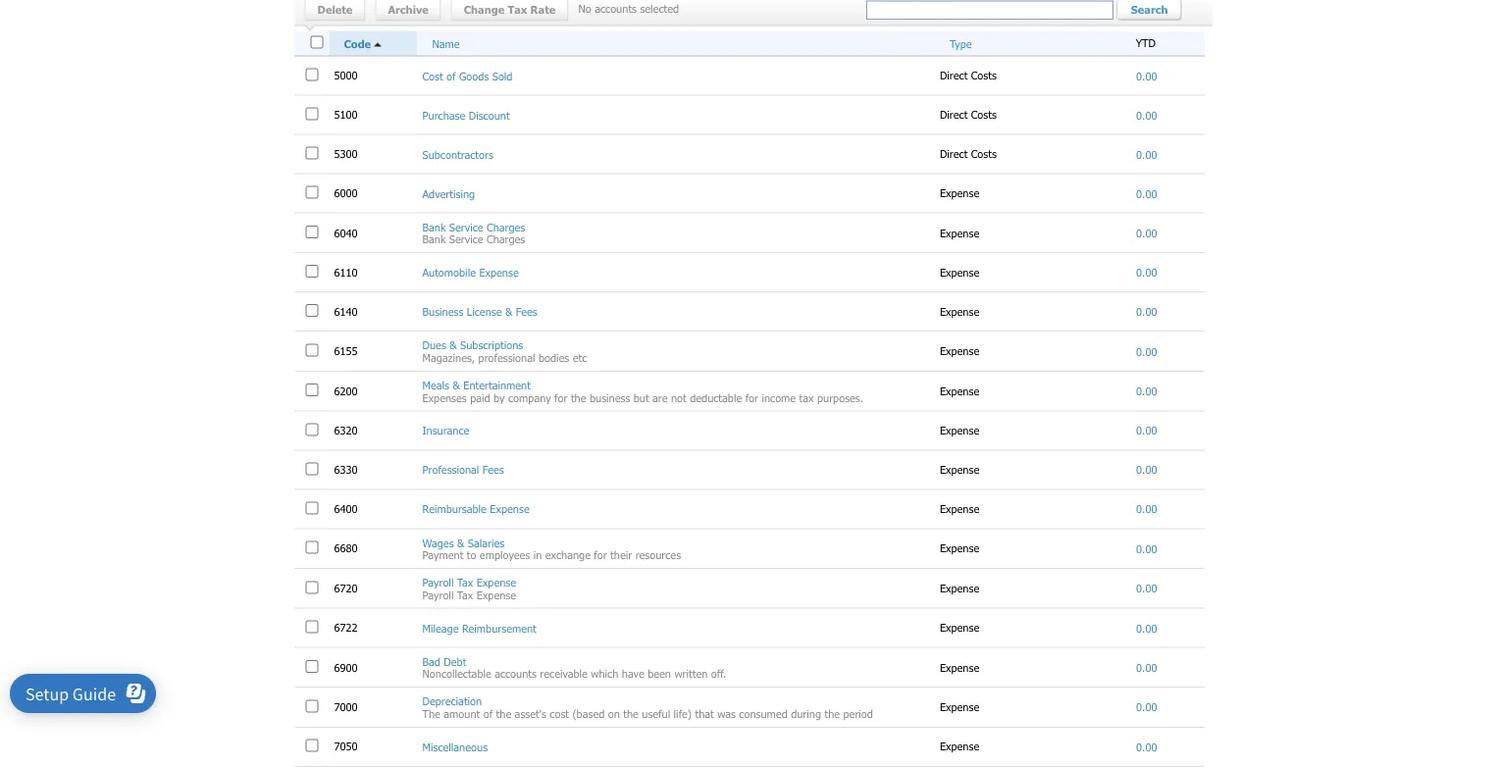 Task type: locate. For each thing, give the bounding box(es) containing it.
1 vertical spatial fees
[[482, 463, 504, 476]]

2 horizontal spatial for
[[745, 391, 758, 404]]

3 costs from the top
[[971, 147, 997, 160]]

5 0.00 from the top
[[1136, 226, 1157, 240]]

16 0.00 link from the top
[[1136, 661, 1157, 674]]

depreciation
[[422, 695, 482, 708]]

sold
[[492, 69, 513, 82]]

fees right professional on the left bottom of page
[[482, 463, 504, 476]]

1 service from the top
[[449, 220, 483, 234]]

2 0.00 link from the top
[[1136, 108, 1157, 122]]

& right dues
[[450, 339, 457, 352]]

&
[[505, 305, 512, 318], [450, 339, 457, 352], [453, 379, 460, 392], [457, 536, 464, 549]]

bodies
[[539, 351, 569, 364]]

accounts right the no on the left top of the page
[[595, 2, 637, 15]]

type
[[950, 37, 972, 50]]

2 service from the top
[[449, 233, 483, 246]]

0 horizontal spatial for
[[554, 391, 568, 404]]

10 0.00 from the top
[[1136, 424, 1157, 437]]

charges
[[487, 220, 525, 234], [487, 233, 525, 246]]

fees
[[516, 305, 537, 318], [482, 463, 504, 476]]

14 0.00 from the top
[[1136, 582, 1157, 595]]

bank up "automobile"
[[422, 233, 446, 246]]

subscriptions
[[460, 339, 523, 352]]

1 vertical spatial costs
[[971, 108, 997, 121]]

0.00 for 6200
[[1136, 384, 1157, 398]]

2 vertical spatial direct costs
[[940, 147, 1000, 160]]

& inside dues & subscriptions magazines, professional bodies etc
[[450, 339, 457, 352]]

payroll up "mileage"
[[422, 588, 454, 601]]

insurance link
[[422, 424, 469, 437]]

15 0.00 link from the top
[[1136, 621, 1157, 635]]

1 0.00 from the top
[[1136, 69, 1157, 82]]

expense for 6140
[[940, 305, 983, 318]]

0 horizontal spatial of
[[446, 69, 456, 82]]

expense for 6330
[[940, 463, 983, 476]]

for
[[554, 391, 568, 404], [745, 391, 758, 404], [594, 548, 607, 562]]

been
[[648, 667, 671, 680]]

2 direct from the top
[[940, 108, 968, 121]]

0.00
[[1136, 69, 1157, 82], [1136, 108, 1157, 122], [1136, 148, 1157, 161], [1136, 187, 1157, 200], [1136, 226, 1157, 240], [1136, 266, 1157, 279], [1136, 305, 1157, 318], [1136, 345, 1157, 358], [1136, 384, 1157, 398], [1136, 424, 1157, 437], [1136, 463, 1157, 476], [1136, 502, 1157, 516], [1136, 542, 1157, 555], [1136, 582, 1157, 595], [1136, 621, 1157, 635], [1136, 661, 1157, 674], [1136, 701, 1157, 714], [1136, 740, 1157, 754]]

& for entertainment
[[453, 379, 460, 392]]

purchase
[[422, 108, 465, 122]]

0 vertical spatial accounts
[[595, 2, 637, 15]]

costs for discount
[[971, 108, 997, 121]]

life)
[[674, 707, 692, 720]]

0.00 for 6900
[[1136, 661, 1157, 674]]

accounts
[[595, 2, 637, 15], [495, 667, 537, 680]]

7000
[[334, 700, 361, 714]]

payroll down payment
[[422, 576, 454, 589]]

name link
[[432, 37, 460, 50]]

the left period
[[825, 707, 840, 720]]

1 bank from the top
[[422, 220, 446, 234]]

the
[[571, 391, 586, 404], [496, 707, 511, 720], [623, 707, 639, 720], [825, 707, 840, 720]]

expense for 6000
[[940, 186, 983, 200]]

selected
[[640, 2, 679, 15]]

their
[[610, 548, 632, 562]]

17 0.00 from the top
[[1136, 701, 1157, 714]]

0.00 link for 6000
[[1136, 187, 1157, 200]]

expense for 6722
[[940, 621, 983, 634]]

11 0.00 from the top
[[1136, 463, 1157, 476]]

9 0.00 from the top
[[1136, 384, 1157, 398]]

tax for rate
[[508, 3, 527, 16]]

0 vertical spatial costs
[[971, 69, 997, 82]]

of
[[446, 69, 456, 82], [483, 707, 493, 720]]

direct costs for of
[[940, 69, 1000, 82]]

miscellaneous
[[422, 740, 488, 754]]

service up automobile expense
[[449, 233, 483, 246]]

1 direct costs from the top
[[940, 69, 1000, 82]]

0.00 for 6155
[[1136, 345, 1157, 358]]

0 horizontal spatial fees
[[482, 463, 504, 476]]

4 0.00 from the top
[[1136, 187, 1157, 200]]

bank
[[422, 220, 446, 234], [422, 233, 446, 246]]

0.00 link for 6155
[[1136, 345, 1157, 358]]

the left asset's
[[496, 707, 511, 720]]

professional
[[478, 351, 535, 364]]

8 0.00 link from the top
[[1136, 345, 1157, 358]]

meals
[[422, 379, 449, 392]]

1 horizontal spatial for
[[594, 548, 607, 562]]

meals & entertainment expenses paid by company for the business but are not deductable for income tax purposes.
[[422, 379, 863, 404]]

0 vertical spatial fees
[[516, 305, 537, 318]]

for left "income"
[[745, 391, 758, 404]]

6 0.00 from the top
[[1136, 266, 1157, 279]]

professional fees link
[[422, 463, 504, 476]]

12 0.00 from the top
[[1136, 502, 1157, 516]]

4 0.00 link from the top
[[1136, 187, 1157, 200]]

goods
[[459, 69, 489, 82]]

are
[[652, 391, 668, 404]]

consumed
[[739, 707, 788, 720]]

0.00 for 6720
[[1136, 582, 1157, 595]]

2 costs from the top
[[971, 108, 997, 121]]

(based
[[572, 707, 605, 720]]

11 0.00 link from the top
[[1136, 463, 1157, 476]]

0.00 link for 5000
[[1136, 69, 1157, 82]]

None text field
[[866, 1, 1113, 20]]

17 0.00 link from the top
[[1136, 701, 1157, 714]]

12 0.00 link from the top
[[1136, 502, 1157, 516]]

0.00 for 6140
[[1136, 305, 1157, 318]]

no accounts selected
[[578, 2, 679, 15]]

8 0.00 from the top
[[1136, 345, 1157, 358]]

0.00 for 6722
[[1136, 621, 1157, 635]]

depreciation link
[[422, 695, 482, 708]]

16 0.00 from the top
[[1136, 661, 1157, 674]]

2 vertical spatial costs
[[971, 147, 997, 160]]

& inside wages & salaries payment to employees in exchange for their resources
[[457, 536, 464, 549]]

0.00 for 6110
[[1136, 266, 1157, 279]]

1 horizontal spatial fees
[[516, 305, 537, 318]]

2 direct costs from the top
[[940, 108, 1000, 121]]

6110
[[334, 266, 361, 279]]

by
[[494, 391, 505, 404]]

purchase discount
[[422, 108, 510, 122]]

7 0.00 link from the top
[[1136, 305, 1157, 318]]

0.00 link for 6722
[[1136, 621, 1157, 635]]

5300
[[334, 147, 361, 160]]

cost of goods sold
[[422, 69, 513, 82]]

0.00 for 5100
[[1136, 108, 1157, 122]]

of right cost
[[446, 69, 456, 82]]

noncollectable
[[422, 667, 491, 680]]

direct
[[940, 69, 968, 82], [940, 108, 968, 121], [940, 147, 968, 160]]

tax up mileage reimbursement link
[[457, 588, 473, 601]]

depreciation the amount of the asset's cost (based on the useful life) that was consumed during the period
[[422, 695, 873, 720]]

the
[[422, 707, 440, 720]]

1 vertical spatial direct
[[940, 108, 968, 121]]

automobile expense link
[[422, 266, 519, 279]]

bank down advertising link
[[422, 220, 446, 234]]

for right company
[[554, 391, 568, 404]]

0.00 for 5300
[[1136, 148, 1157, 161]]

of inside depreciation the amount of the asset's cost (based on the useful life) that was consumed during the period
[[483, 707, 493, 720]]

& right meals
[[453, 379, 460, 392]]

18 0.00 link from the top
[[1136, 740, 1157, 754]]

tax left rate
[[508, 3, 527, 16]]

5 0.00 link from the top
[[1136, 226, 1157, 240]]

bad
[[422, 655, 440, 668]]

0 horizontal spatial accounts
[[495, 667, 537, 680]]

2 0.00 from the top
[[1136, 108, 1157, 122]]

0.00 for 6000
[[1136, 187, 1157, 200]]

costs for of
[[971, 69, 997, 82]]

company
[[508, 391, 551, 404]]

1 vertical spatial accounts
[[495, 667, 537, 680]]

mileage reimbursement link
[[422, 621, 536, 635]]

tax
[[799, 391, 814, 404]]

13 0.00 link from the top
[[1136, 542, 1157, 555]]

service down advertising
[[449, 220, 483, 234]]

for left their
[[594, 548, 607, 562]]

1 0.00 link from the top
[[1136, 69, 1157, 82]]

18 0.00 from the top
[[1136, 740, 1157, 754]]

written
[[674, 667, 708, 680]]

not
[[671, 391, 687, 404]]

accounts inside the bad debt noncollectable accounts receivable which have been written off.
[[495, 667, 537, 680]]

professional
[[422, 463, 479, 476]]

expenses
[[422, 391, 467, 404]]

for inside wages & salaries payment to employees in exchange for their resources
[[594, 548, 607, 562]]

6140
[[334, 305, 361, 318]]

the left business
[[571, 391, 586, 404]]

of right amount
[[483, 707, 493, 720]]

1 horizontal spatial of
[[483, 707, 493, 720]]

0.00 link
[[1136, 69, 1157, 82], [1136, 108, 1157, 122], [1136, 148, 1157, 161], [1136, 187, 1157, 200], [1136, 226, 1157, 240], [1136, 266, 1157, 279], [1136, 305, 1157, 318], [1136, 345, 1157, 358], [1136, 384, 1157, 398], [1136, 424, 1157, 437], [1136, 463, 1157, 476], [1136, 502, 1157, 516], [1136, 542, 1157, 555], [1136, 582, 1157, 595], [1136, 621, 1157, 635], [1136, 661, 1157, 674], [1136, 701, 1157, 714], [1136, 740, 1157, 754]]

reimbursement
[[462, 621, 536, 635]]

0.00 for 7050
[[1136, 740, 1157, 754]]

None checkbox
[[311, 36, 323, 49], [306, 108, 318, 120], [306, 226, 318, 238], [306, 265, 318, 278], [306, 384, 318, 396], [306, 423, 318, 436], [306, 462, 318, 475], [306, 502, 318, 514], [306, 541, 318, 554], [306, 581, 318, 594], [306, 621, 318, 633], [306, 660, 318, 673], [306, 700, 318, 713], [306, 739, 318, 752], [311, 36, 323, 49], [306, 108, 318, 120], [306, 226, 318, 238], [306, 265, 318, 278], [306, 384, 318, 396], [306, 423, 318, 436], [306, 462, 318, 475], [306, 502, 318, 514], [306, 541, 318, 554], [306, 581, 318, 594], [306, 621, 318, 633], [306, 660, 318, 673], [306, 700, 318, 713], [306, 739, 318, 752]]

13 0.00 from the top
[[1136, 542, 1157, 555]]

code link
[[344, 37, 413, 52]]

1 vertical spatial direct costs
[[940, 108, 1000, 121]]

dues
[[422, 339, 446, 352]]

0.00 link for 5100
[[1136, 108, 1157, 122]]

7 0.00 from the top
[[1136, 305, 1157, 318]]

15 0.00 from the top
[[1136, 621, 1157, 635]]

None checkbox
[[306, 68, 318, 81], [306, 147, 318, 160], [306, 186, 318, 199], [306, 304, 318, 317], [306, 344, 318, 357], [306, 68, 318, 81], [306, 147, 318, 160], [306, 186, 318, 199], [306, 304, 318, 317], [306, 344, 318, 357]]

purchase discount link
[[422, 108, 510, 122]]

1 vertical spatial of
[[483, 707, 493, 720]]

14 0.00 link from the top
[[1136, 582, 1157, 595]]

subcontractors
[[422, 148, 493, 161]]

3 0.00 link from the top
[[1136, 148, 1157, 161]]

expense for 6720
[[940, 582, 983, 595]]

direct costs for discount
[[940, 108, 1000, 121]]

6 0.00 link from the top
[[1136, 266, 1157, 279]]

10 0.00 link from the top
[[1136, 424, 1157, 437]]

tax down to
[[457, 576, 473, 589]]

payroll
[[422, 576, 454, 589], [422, 588, 454, 601]]

2 vertical spatial direct
[[940, 147, 968, 160]]

1 costs from the top
[[971, 69, 997, 82]]

dues & subscriptions link
[[422, 339, 523, 352]]

3 0.00 from the top
[[1136, 148, 1157, 161]]

0.00 link for 6140
[[1136, 305, 1157, 318]]

0 vertical spatial of
[[446, 69, 456, 82]]

fees right license
[[516, 305, 537, 318]]

0 vertical spatial direct
[[940, 69, 968, 82]]

& left to
[[457, 536, 464, 549]]

exchange
[[545, 548, 591, 562]]

dues & subscriptions magazines, professional bodies etc
[[422, 339, 587, 364]]

expense
[[940, 186, 983, 200], [940, 226, 983, 239], [940, 266, 983, 279], [479, 266, 519, 279], [940, 305, 983, 318], [940, 344, 983, 358], [940, 384, 983, 397], [940, 424, 983, 437], [940, 463, 983, 476], [940, 502, 983, 515], [490, 502, 529, 516], [940, 542, 983, 555], [477, 576, 516, 589], [940, 582, 983, 595], [477, 588, 516, 601], [940, 621, 983, 634], [940, 661, 983, 674], [940, 700, 983, 714], [940, 740, 983, 753]]

6000
[[334, 186, 361, 200]]

period
[[843, 707, 873, 720]]

& inside meals & entertainment expenses paid by company for the business but are not deductable for income tax purposes.
[[453, 379, 460, 392]]

0.00 link for 6680
[[1136, 542, 1157, 555]]

2 charges from the top
[[487, 233, 525, 246]]

0 vertical spatial direct costs
[[940, 69, 1000, 82]]

bank service charges bank service charges
[[422, 220, 525, 246]]

9 0.00 link from the top
[[1136, 384, 1157, 398]]

accounts up asset's
[[495, 667, 537, 680]]

1 direct from the top
[[940, 69, 968, 82]]



Task type: vqa. For each thing, say whether or not it's contained in the screenshot.
Search
yes



Task type: describe. For each thing, give the bounding box(es) containing it.
0.00 for 6400
[[1136, 502, 1157, 516]]

magazines,
[[422, 351, 475, 364]]

on
[[608, 707, 620, 720]]

expense for 6900
[[940, 661, 983, 674]]

subcontractors link
[[422, 148, 493, 161]]

reimbursable expense
[[422, 502, 529, 516]]

meals & entertainment link
[[422, 379, 531, 392]]

type link
[[950, 37, 972, 50]]

0.00 link for 7050
[[1136, 740, 1157, 754]]

2 payroll from the top
[[422, 588, 454, 601]]

3 direct costs from the top
[[940, 147, 1000, 160]]

miscellaneous link
[[422, 740, 488, 754]]

& for salaries
[[457, 536, 464, 549]]

wages
[[422, 536, 454, 549]]

bank service charges link
[[422, 220, 525, 234]]

bad debt noncollectable accounts receivable which have been written off.
[[422, 655, 726, 680]]

automobile expense
[[422, 266, 519, 279]]

business license & fees
[[422, 305, 537, 318]]

search button
[[1116, 0, 1183, 22]]

etc
[[573, 351, 587, 364]]

direct for of
[[940, 69, 968, 82]]

1 charges from the top
[[487, 220, 525, 234]]

business
[[590, 391, 630, 404]]

professional fees
[[422, 463, 504, 476]]

6200
[[334, 384, 361, 397]]

0.00 link for 6720
[[1136, 582, 1157, 595]]

0.00 link for 5300
[[1136, 148, 1157, 161]]

0.00 for 6040
[[1136, 226, 1157, 240]]

change tax rate link
[[451, 0, 569, 21]]

payroll tax expense payroll tax expense
[[422, 576, 516, 601]]

6680
[[334, 542, 361, 555]]

asset's
[[515, 707, 546, 720]]

that
[[695, 707, 714, 720]]

income
[[762, 391, 796, 404]]

expense for 6680
[[940, 542, 983, 555]]

delete link
[[305, 0, 365, 21]]

6722
[[334, 621, 361, 634]]

6320
[[334, 424, 361, 437]]

& for subscriptions
[[450, 339, 457, 352]]

0.00 link for 7000
[[1136, 701, 1157, 714]]

0.00 link for 6400
[[1136, 502, 1157, 516]]

0.00 link for 6320
[[1136, 424, 1157, 437]]

0.00 link for 6330
[[1136, 463, 1157, 476]]

debt
[[444, 655, 466, 668]]

0.00 link for 6110
[[1136, 266, 1157, 279]]

6040
[[334, 226, 361, 239]]

delete
[[317, 3, 353, 16]]

business license & fees link
[[422, 305, 537, 318]]

advertising
[[422, 187, 475, 200]]

name
[[432, 37, 460, 50]]

employees
[[480, 548, 530, 562]]

0.00 for 6320
[[1136, 424, 1157, 437]]

archive
[[388, 3, 429, 16]]

0.00 link for 6200
[[1136, 384, 1157, 398]]

paid
[[470, 391, 490, 404]]

cost
[[422, 69, 443, 82]]

discount
[[469, 108, 510, 122]]

archive link
[[375, 0, 441, 21]]

business
[[422, 305, 463, 318]]

no
[[578, 2, 591, 15]]

3 direct from the top
[[940, 147, 968, 160]]

advertising link
[[422, 187, 475, 200]]

have
[[622, 667, 644, 680]]

reimbursable expense link
[[422, 502, 529, 516]]

license
[[467, 305, 502, 318]]

expense for 6320
[[940, 424, 983, 437]]

the inside meals & entertainment expenses paid by company for the business but are not deductable for income tax purposes.
[[571, 391, 586, 404]]

1 horizontal spatial accounts
[[595, 2, 637, 15]]

ytd
[[1136, 36, 1156, 50]]

2 bank from the top
[[422, 233, 446, 246]]

0.00 link for 6040
[[1136, 226, 1157, 240]]

0.00 for 5000
[[1136, 69, 1157, 82]]

insurance
[[422, 424, 469, 437]]

salaries
[[468, 536, 505, 549]]

expense for 6200
[[940, 384, 983, 397]]

which
[[591, 667, 618, 680]]

expense for 6400
[[940, 502, 983, 515]]

expense for 6110
[[940, 266, 983, 279]]

to
[[467, 548, 476, 562]]

expense for 7050
[[940, 740, 983, 753]]

expense for 7000
[[940, 700, 983, 714]]

entertainment
[[463, 379, 531, 392]]

during
[[791, 707, 821, 720]]

expense for 6155
[[940, 344, 983, 358]]

receivable
[[540, 667, 588, 680]]

wages & salaries link
[[422, 536, 505, 549]]

& right license
[[505, 305, 512, 318]]

0.00 for 6330
[[1136, 463, 1157, 476]]

0.00 for 6680
[[1136, 542, 1157, 555]]

amount
[[444, 707, 480, 720]]

5100
[[334, 108, 361, 121]]

in
[[533, 548, 542, 562]]

0.00 for 7000
[[1136, 701, 1157, 714]]

automobile
[[422, 266, 476, 279]]

6155
[[334, 344, 361, 358]]

purposes.
[[817, 391, 863, 404]]

expense for 6040
[[940, 226, 983, 239]]

6900
[[334, 661, 361, 674]]

mileage
[[422, 621, 459, 635]]

but
[[634, 391, 649, 404]]

rate
[[530, 3, 556, 16]]

reimbursable
[[422, 502, 487, 516]]

the right "on"
[[623, 707, 639, 720]]

change tax rate
[[464, 3, 556, 16]]

1 payroll from the top
[[422, 576, 454, 589]]

direct for discount
[[940, 108, 968, 121]]

tax for expense
[[457, 576, 473, 589]]

0.00 link for 6900
[[1136, 661, 1157, 674]]

useful
[[642, 707, 670, 720]]



